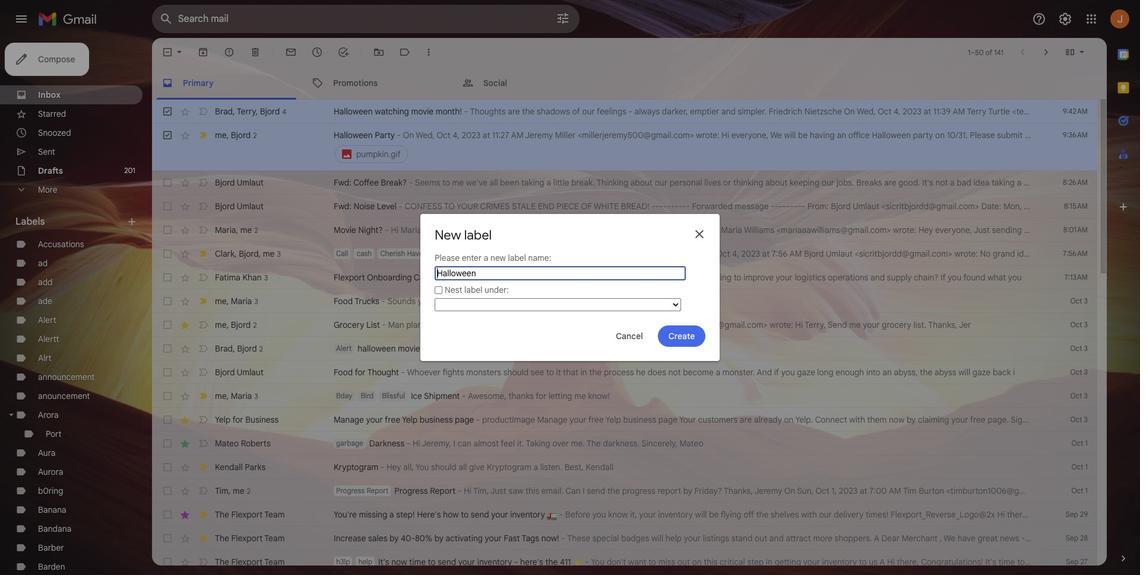 Task type: vqa. For each thing, say whether or not it's contained in the screenshot.
Darkness.
yes



Task type: describe. For each thing, give the bounding box(es) containing it.
tags
[[522, 534, 539, 545]]

2 is from the left
[[569, 344, 575, 354]]

0 vertical spatial hey
[[919, 225, 933, 236]]

me down the brad , terry , bjord 4
[[215, 130, 227, 140]]

1 horizontal spatial a
[[880, 558, 885, 568]]

listen.
[[540, 463, 562, 473]]

1 me , bjord 2 from the top
[[215, 130, 257, 140]]

am right 8:01
[[706, 225, 719, 236]]

more
[[813, 534, 832, 545]]

a right become
[[716, 368, 720, 378]]

2 me , maria 3 from the top
[[215, 391, 258, 402]]

inventory up the tags
[[510, 510, 545, 521]]

promotions tab
[[302, 67, 452, 100]]

in inside cell
[[1101, 130, 1107, 141]]

1 not important switch from the top
[[197, 106, 209, 118]]

you right if
[[781, 368, 795, 378]]

2023 right 1,
[[839, 486, 858, 497]]

3 inside fatima khan 3
[[264, 273, 268, 282]]

operations
[[828, 273, 868, 283]]

jeremy inside cell
[[525, 130, 553, 141]]

1 manage from the left
[[334, 415, 364, 426]]

bjord umlaut for fwd: coffee break?
[[215, 178, 264, 188]]

2023 right 7,
[[1048, 201, 1067, 212]]

2 vertical spatial be
[[709, 510, 719, 521]]

your
[[457, 201, 478, 212]]

2 important mainly because it was sent directly to you. switch from the top
[[197, 296, 209, 308]]

4, inside cell
[[453, 130, 460, 141]]

there, for congratulations!
[[897, 558, 919, 568]]

no
[[980, 249, 991, 259]]

0 horizontal spatial call
[[336, 249, 348, 258]]

at left 7:00
[[860, 486, 867, 497]]

hi right us at the right of the page
[[887, 558, 895, 568]]

feel
[[501, 439, 515, 449]]

are right inbox
[[659, 273, 672, 283]]

the flexport team for first row from the bottom of the main content containing primary
[[215, 558, 285, 568]]

on up office
[[844, 106, 855, 117]]

1 vertical spatial it
[[499, 296, 504, 307]]

1 horizontal spatial report
[[430, 486, 456, 497]]

the left the abyss
[[920, 368, 932, 378]]

for left business at bottom left
[[232, 415, 243, 426]]

0 horizontal spatial should
[[431, 463, 456, 473]]

plans;
[[406, 320, 429, 331]]

am right 11:39
[[953, 106, 965, 117]]

4, down movie night? - hi maria, i'll be there! what can i bring? thanks, jeremy on wed, oct 4, 2023 at 8:01 am maria williams <mariaaawilliams@gmail.com> wrote: hey everyone, just sending a friendly invitation for
[[732, 249, 739, 259]]

maria,
[[401, 225, 424, 236]]

am inside cell
[[511, 130, 524, 141]]

alert for alert halloween movies
[[336, 344, 352, 353]]

page.
[[988, 415, 1009, 426]]

been
[[500, 178, 519, 188]]

logistics
[[795, 273, 826, 283]]

haven
[[407, 249, 427, 258]]

report inside progress report progress report - hi tim, just saw this email. can i send the progress report by friday? thanks, jeremy on sun, oct 1, 2023 at 7:00 am tim burton <timburton1006@gmail.com> wrote: hello jeremy, j
[[367, 487, 389, 496]]

me up brad , bjord 2
[[215, 320, 227, 330]]

sign
[[1011, 415, 1027, 426]]

me right the send
[[849, 320, 861, 331]]

the left process
[[589, 368, 602, 378]]

a left little
[[547, 178, 551, 188]]

Nest label under: checkbox
[[435, 287, 442, 294]]

0 vertical spatial with
[[849, 415, 865, 426]]

wrote: left hello
[[1059, 486, 1083, 497]]

3 yelp from the left
[[606, 415, 621, 426]]

on down the white
[[600, 225, 611, 236]]

12 not important switch from the top
[[197, 557, 209, 569]]

2023 right 11,
[[538, 320, 557, 331]]

got
[[573, 273, 585, 283]]

2023 down thoughts
[[462, 130, 480, 141]]

he
[[636, 368, 646, 378]]

me down fatima
[[215, 296, 227, 307]]

it,
[[630, 510, 637, 521]]

Please enter a new label name: field
[[435, 267, 686, 281]]

don't
[[607, 558, 626, 568]]

snooze image
[[311, 46, 323, 58]]

food trucks
[[334, 296, 379, 307]]

promotions
[[333, 77, 378, 88]]

inbox link
[[38, 90, 61, 100]]

0 vertical spatial can
[[494, 225, 508, 236]]

forwarded
[[692, 201, 733, 212]]

8 row from the top
[[152, 290, 1097, 314]]

bandana link
[[38, 524, 71, 535]]

🌮 image
[[523, 297, 533, 307]]

at left 7:56
[[762, 249, 770, 259]]

parks
[[245, 463, 266, 473]]

break.
[[571, 178, 595, 188]]

oct 1 for hi jeremy, i can almost feel it. taking over me. the darkness. sincerely, mateo
[[1072, 439, 1088, 448]]

label for new label
[[464, 227, 492, 243]]

your right the getting
[[803, 558, 820, 568]]

1 vertical spatial an
[[883, 368, 892, 378]]

am right 10:58
[[1101, 201, 1113, 212]]

1 vertical spatial we
[[944, 534, 955, 545]]

connected
[[1102, 534, 1140, 545]]

0 vertical spatial mon,
[[1003, 201, 1022, 212]]

0 vertical spatial just
[[974, 225, 990, 236]]

your right it,
[[639, 510, 656, 521]]

settings image
[[1058, 12, 1072, 26]]

date:
[[981, 201, 1001, 212]]

submit
[[997, 130, 1023, 141]]

we've
[[466, 178, 487, 188]]

news
[[1000, 534, 1019, 545]]

1 vertical spatial begin
[[1027, 558, 1048, 568]]

thinking
[[733, 178, 763, 188]]

khan
[[242, 272, 262, 283]]

8:01
[[689, 225, 705, 236]]

1 team from the top
[[264, 510, 285, 521]]

conan
[[642, 344, 667, 354]]

piece
[[557, 201, 579, 212]]

5 oct 3 from the top
[[1070, 392, 1088, 401]]

brad for bjord
[[215, 344, 233, 354]]

1 horizontal spatial idea
[[1017, 249, 1033, 259]]

1 is from the left
[[481, 344, 487, 354]]

me down kendall parks
[[233, 486, 244, 497]]

main content containing primary
[[152, 38, 1140, 576]]

of
[[581, 201, 592, 212]]

0 vertical spatial <millerjeremy500@gmail.com>
[[578, 130, 694, 141]]

2 mateo from the left
[[680, 439, 703, 449]]

your left shi
[[1112, 510, 1129, 521]]

to left miss
[[648, 558, 656, 568]]

i up kryptogram - hey all, you should all give kryptogram a listen. best, kendall
[[453, 439, 455, 449]]

new label alert dialog
[[420, 214, 720, 362]]

sounds
[[387, 296, 416, 307]]

by left 40-
[[390, 534, 399, 545]]

row containing fatima khan
[[152, 266, 1097, 290]]

9:42 am
[[1063, 107, 1088, 116]]

bumping
[[454, 273, 488, 283]]

supply
[[887, 273, 912, 283]]

give
[[469, 463, 485, 473]]

activating
[[446, 534, 483, 545]]

will down the friday?
[[695, 510, 707, 521]]

your left listings
[[684, 534, 701, 545]]

1 vertical spatial you
[[591, 558, 605, 568]]

1 vertical spatial on
[[784, 415, 794, 426]]

0 vertical spatial <sicritbjordd@gmail.com>
[[882, 201, 979, 212]]

kryptogram - hey all, you should all give kryptogram a listen. best, kendall
[[334, 463, 613, 473]]

0 horizontal spatial a
[[874, 534, 879, 545]]

labels navigation
[[0, 38, 152, 576]]

hi left clark,
[[532, 249, 540, 259]]

27
[[1080, 558, 1088, 567]]

a inside alert dialog
[[484, 253, 488, 264]]

flying
[[721, 510, 741, 521]]

your right claiming
[[951, 415, 968, 426]]

brad for terry
[[215, 106, 233, 117]]

80%
[[415, 534, 432, 545]]

merchant
[[902, 534, 938, 545]]

blissful
[[382, 392, 405, 401]]

aug
[[1024, 201, 1039, 212]]

awesome,
[[468, 391, 506, 402]]

movies
[[398, 344, 424, 354]]

at left 8:01
[[680, 225, 687, 236]]

6 not important switch from the top
[[197, 319, 209, 331]]

4, left 8:01
[[650, 225, 657, 236]]

jeremy down of at top
[[570, 225, 598, 236]]

oct 3 for productimage manage your free yelp business page your customers are already on yelp. connect with them now by claiming your free page. sign up
[[1070, 416, 1088, 425]]

2 1 from the top
[[1085, 463, 1088, 472]]

411
[[560, 558, 571, 568]]

progress
[[622, 486, 655, 497]]

1 horizontal spatial it's
[[922, 178, 933, 188]]

you right what
[[1008, 273, 1022, 283]]

fwd: noise level - confess to your crimes stale end piece of white bread! ---------- forwarded message --------- from: bjord umlaut <sicritbjordd@gmail.com> date: mon, aug 7, 2023 at 10:58 am subjec
[[334, 201, 1140, 212]]

5 not important switch from the top
[[197, 272, 209, 284]]

1 taking from the left
[[521, 178, 544, 188]]

for right invitation
[[1098, 225, 1108, 236]]

every
[[1047, 178, 1068, 188]]

on left sun,
[[784, 486, 795, 497]]

from:
[[807, 201, 829, 212]]

inventory down shoppers.
[[822, 558, 857, 568]]

grocery list - man plans; god laughs. on mon, sep 11, 2023 at 1:22 pm jeremy miller <millerjeremy500@gmail.com> wrote: hi terry, send me your grocery list. thanks, jer
[[334, 320, 971, 331]]

2 horizontal spatial it's
[[985, 558, 996, 568]]

main menu image
[[14, 12, 29, 26]]

clark
[[215, 249, 235, 259]]

to down 80%
[[428, 558, 436, 568]]

and left supply
[[870, 273, 885, 283]]

maria down fatima khan 3
[[231, 296, 252, 307]]

can't
[[584, 249, 603, 259]]

1 vertical spatial jeremy,
[[1105, 486, 1135, 497]]

inbox
[[631, 273, 651, 283]]

1 vertical spatial everyone,
[[935, 225, 972, 236]]

tab list inside main content
[[152, 67, 1107, 100]]

inventory down fast
[[477, 558, 512, 568]]

1 horizontal spatial it
[[556, 368, 561, 378]]

oct 3 for man plans; god laughs. on mon, sep 11, 2023 at 1:22 pm jeremy miller <millerjeremy500@gmail.com> wrote: hi terry, send me your grocery list. thanks, jer
[[1070, 321, 1088, 330]]

1 free from the left
[[385, 415, 400, 426]]

2 business from the left
[[623, 415, 656, 426]]

to right seems
[[442, 178, 450, 188]]

1 horizontal spatial progress
[[394, 486, 428, 497]]

1 vertical spatial label
[[508, 253, 526, 264]]

at left 11:39
[[924, 106, 931, 117]]

1 vertical spatial send
[[471, 510, 489, 521]]

aurora link
[[38, 467, 63, 478]]

0 vertical spatial it
[[566, 273, 571, 283]]

2023 up improve
[[741, 249, 760, 259]]

wed, up join.
[[613, 225, 632, 236]]

4
[[282, 107, 286, 116]]

end
[[538, 201, 554, 212]]

email.
[[541, 486, 564, 497]]

food for food for thought - whoever fights monsters should see to it that in the process he does not become a monster. and if you gaze long enough into an abyss, the abyss will gaze back i
[[334, 368, 353, 378]]

1 horizontal spatial terry
[[967, 106, 986, 117]]

cell inside row
[[334, 129, 1140, 165]]

🚛 image
[[547, 511, 557, 521]]

your down activating
[[458, 558, 475, 568]]

2023 up "party"
[[903, 106, 922, 117]]

missing
[[359, 510, 387, 521]]

1 kryptogram from the left
[[334, 463, 378, 473]]

sending
[[992, 225, 1022, 236]]

0 horizontal spatial this
[[525, 486, 539, 497]]

you left know
[[592, 510, 606, 521]]

claiming
[[918, 415, 949, 426]]

1 horizontal spatial call
[[414, 273, 428, 283]]

darkness
[[369, 439, 405, 449]]

sep for sep 27
[[1066, 558, 1079, 567]]

to down news
[[1017, 558, 1025, 568]]

night?
[[358, 225, 383, 236]]

0 vertical spatial should
[[503, 368, 529, 378]]

4 not important switch from the top
[[197, 224, 209, 236]]

0 horizontal spatial jeremy,
[[422, 439, 451, 449]]

⚡ image
[[573, 559, 583, 569]]

0 horizontal spatial all
[[459, 463, 467, 473]]

1 horizontal spatial tim
[[903, 486, 917, 497]]

0 vertical spatial now
[[1070, 178, 1086, 188]]

2 not important switch from the top
[[197, 177, 209, 189]]

born
[[1071, 249, 1088, 259]]

maria up clark
[[215, 225, 236, 235]]

10 row from the top
[[152, 337, 1097, 361]]

- sounds yummy! i'll def check it out!
[[379, 296, 523, 307]]

the left shadows at the top of page
[[522, 106, 535, 117]]

am right 7:56
[[789, 249, 802, 259]]

0 horizontal spatial be
[[436, 225, 446, 236]]

i right the can
[[583, 486, 585, 497]]

0 horizontal spatial now
[[391, 558, 407, 568]]

the up know
[[607, 486, 620, 497]]

aura
[[38, 448, 56, 459]]

wed, up office
[[857, 106, 876, 117]]

in right lost
[[603, 273, 610, 283]]

row containing clark
[[152, 242, 1140, 266]]

0 horizontal spatial can
[[458, 439, 471, 449]]

wrote: left the "terry,"
[[770, 320, 793, 331]]

1 horizontal spatial this
[[704, 558, 718, 568]]

1 horizontal spatial i'll
[[449, 296, 457, 307]]

0 vertical spatial this
[[1110, 130, 1123, 141]]

our right of at right
[[582, 106, 595, 117]]

1 horizontal spatial help
[[665, 534, 682, 545]]

9:36 am
[[1063, 131, 1088, 140]]

me up yelp for business
[[215, 391, 227, 402]]

them
[[867, 415, 887, 426]]

hi up all, at bottom left
[[413, 439, 420, 449]]

on inside cell
[[935, 130, 945, 141]]

inventory down report
[[658, 510, 693, 521]]

2 vertical spatial on
[[692, 558, 702, 568]]

wrote: left 'no'
[[955, 249, 978, 259]]

fast
[[504, 534, 520, 545]]

starred link
[[38, 109, 66, 119]]

new
[[435, 227, 461, 243]]

increase sales by 40-80% by activating your fast tags now! - these special badges will help your listings stand out and attract more shoppers. a dear merchant , we have great news - you've successfully connected
[[334, 534, 1140, 545]]

here's
[[520, 558, 543, 568]]

2 there from the left
[[547, 344, 567, 354]]

hi left the "terry,"
[[795, 320, 803, 331]]

row containing tim
[[152, 480, 1140, 504]]

3 oct 3 from the top
[[1070, 344, 1088, 353]]

add to tasks image
[[337, 46, 349, 58]]

2 the flexport team from the top
[[215, 534, 285, 545]]

bird
[[361, 392, 374, 401]]

yelp for business
[[215, 415, 279, 426]]

an inside cell
[[837, 130, 846, 141]]

are left already
[[740, 415, 752, 426]]

fwd: for fwd: coffee break? - seems to me we've all been taking a little break. thinking about our personal lives or thinking about keeping our jobs. breaks are good. it's not a bad idea taking a break every now and then. i
[[334, 178, 351, 188]]

2 for 8:01 am
[[254, 226, 258, 235]]

1 vertical spatial miller
[[629, 320, 649, 331]]

i right no
[[580, 249, 582, 259]]

at left 1:22
[[559, 320, 567, 331]]

0 horizontal spatial out
[[677, 558, 690, 568]]

11 not important switch from the top
[[197, 486, 209, 498]]

important mainly because you often read messages with this label. switch
[[197, 248, 209, 260]]

productimage
[[482, 415, 535, 426]]

1 vertical spatial <sicritbjordd@gmail.com>
[[855, 249, 952, 259]]

oct 3 for whoever fights monsters should see to it that in the process he does not become a monster. and if you gaze long enough into an abyss, the abyss will gaze back i
[[1070, 368, 1088, 377]]

tab list right the 7:13 am
[[1107, 38, 1140, 533]]

at left 10:58
[[1069, 201, 1077, 212]]

lost
[[587, 273, 601, 283]]

7:13 am
[[1064, 273, 1088, 282]]

0 horizontal spatial mon,
[[491, 320, 509, 331]]

in right born
[[1091, 249, 1097, 259]]

and left attract
[[769, 534, 784, 545]]

be inside cell
[[798, 130, 808, 141]]

compose button
[[5, 43, 89, 76]]

0 horizontal spatial hey
[[386, 463, 401, 473]]

up
[[1029, 415, 1040, 426]]

0 vertical spatial out
[[755, 534, 767, 545]]

row containing kendall parks
[[152, 456, 1097, 480]]

2 row from the top
[[152, 124, 1140, 171]]

3 important because you marked it as important. switch from the top
[[197, 533, 209, 545]]

and left "then."
[[1088, 178, 1102, 188]]

i left 'bring?'
[[510, 225, 512, 236]]

sep 29
[[1066, 511, 1088, 520]]

hi left maria,
[[391, 225, 398, 236]]

darkness.
[[603, 439, 640, 449]]

2 yelp from the left
[[402, 415, 418, 426]]

am right 7:00
[[889, 486, 901, 497]]

1 kendall from the left
[[215, 463, 243, 473]]

2 gaze from the left
[[972, 368, 991, 378]]

white
[[594, 201, 619, 212]]

2 team from the top
[[264, 534, 285, 545]]

1 time from the left
[[409, 558, 426, 568]]

sincerely,
[[641, 439, 678, 449]]

our left delivery
[[819, 510, 832, 521]]

3 team from the top
[[264, 558, 285, 568]]

name:
[[528, 253, 551, 264]]

0 horizontal spatial you
[[416, 463, 429, 473]]

0 horizontal spatial with
[[801, 510, 817, 521]]

oct 1 for hi tim, just saw this email. can i send the progress report by friday? thanks, jeremy on sun, oct 1, 2023 at 7:00 am tim burton <timburton1006@gmail.com> wrote: hello jeremy, j
[[1072, 487, 1088, 496]]

party
[[375, 130, 395, 141]]

0 vertical spatial i'll
[[426, 225, 434, 236]]

great
[[978, 534, 998, 545]]

0 vertical spatial please
[[970, 130, 995, 141]]



Task type: locate. For each thing, give the bounding box(es) containing it.
1 vertical spatial me , maria 3
[[215, 391, 258, 402]]

0 horizontal spatial kryptogram
[[334, 463, 378, 473]]

under:
[[485, 285, 509, 296]]

tab list containing primary
[[152, 67, 1107, 100]]

maria up yelp for business
[[231, 391, 252, 402]]

2 about from the left
[[765, 178, 788, 188]]

anouncement link
[[38, 391, 90, 402]]

2 fwd: from the top
[[334, 201, 351, 212]]

2 horizontal spatial call
[[510, 249, 524, 259]]

mon, down out!
[[491, 320, 509, 331]]

<sicritbjordd@gmail.com> up supply
[[855, 249, 952, 259]]

having
[[810, 130, 835, 141]]

2 for oct 3
[[253, 321, 257, 330]]

can right "what"
[[494, 225, 508, 236]]

begin
[[1088, 510, 1110, 521], [1027, 558, 1048, 568]]

month!
[[436, 106, 462, 117]]

to right how
[[461, 510, 469, 521]]

1 business from the left
[[420, 415, 453, 426]]

1 for hi tim, just saw this email. can i send the progress report by friday? thanks, jeremy on sun, oct 1, 2023 at 7:00 am tim burton <timburton1006@gmail.com> wrote: hello jeremy, j
[[1085, 487, 1088, 496]]

everyone, inside cell
[[731, 130, 768, 141]]

1 horizontal spatial kendall
[[586, 463, 613, 473]]

shipment
[[424, 391, 460, 402]]

1 vertical spatial <millerjeremy500@gmail.com>
[[651, 320, 768, 331]]

2 inside brad , bjord 2
[[259, 345, 263, 354]]

halloween for halloween party - on wed, oct 4, 2023 at 11:27 am jeremy miller <millerjeremy500@gmail.com> wrote: hi everyone, we will be having an office halloween party on 10/31. please submit your costume ideas in this ema
[[334, 130, 373, 141]]

2 bjord umlaut from the top
[[215, 201, 264, 212]]

1 horizontal spatial out
[[755, 534, 767, 545]]

0 horizontal spatial tim
[[215, 486, 228, 497]]

imagination
[[501, 344, 545, 354]]

aura link
[[38, 448, 56, 459]]

this
[[1110, 130, 1123, 141], [525, 486, 539, 497], [704, 558, 718, 568]]

1 vertical spatial all
[[459, 463, 467, 473]]

0 horizontal spatial alert
[[38, 315, 56, 326]]

cherish haven
[[380, 249, 427, 258]]

0 horizontal spatial progress
[[336, 487, 365, 496]]

hi down the <timburton1006@gmail.com>
[[997, 510, 1005, 521]]

progress down all, at bottom left
[[394, 486, 428, 497]]

-
[[464, 106, 468, 117], [629, 106, 632, 117], [397, 130, 401, 141], [409, 178, 413, 188], [399, 201, 403, 212], [652, 201, 655, 212], [655, 201, 659, 212], [659, 201, 663, 212], [663, 201, 667, 212], [667, 201, 671, 212], [671, 201, 675, 212], [675, 201, 678, 212], [678, 201, 682, 212], [682, 201, 686, 212], [686, 201, 690, 212], [771, 201, 775, 212], [775, 201, 779, 212], [779, 201, 782, 212], [782, 201, 786, 212], [786, 201, 790, 212], [790, 201, 794, 212], [794, 201, 798, 212], [798, 201, 802, 212], [802, 201, 805, 212], [385, 225, 389, 236], [526, 249, 530, 259], [430, 273, 434, 283], [653, 273, 657, 283], [381, 296, 385, 307], [382, 320, 386, 331], [401, 368, 405, 378], [462, 391, 466, 402], [476, 415, 480, 426], [407, 439, 410, 449], [381, 463, 384, 473], [458, 486, 462, 497], [559, 510, 563, 521], [561, 534, 565, 545], [1021, 534, 1025, 545], [514, 558, 518, 568], [585, 558, 589, 568]]

1 horizontal spatial not
[[936, 178, 948, 188]]

0 horizontal spatial is
[[481, 344, 487, 354]]

is up that
[[569, 344, 575, 354]]

1 vertical spatial hey
[[386, 463, 401, 473]]

report up you're missing a step! here's how to send your inventory
[[430, 486, 456, 497]]

sep for sep 29
[[1066, 511, 1078, 520]]

0 horizontal spatial help
[[358, 558, 372, 567]]

1 there from the left
[[459, 344, 479, 354]]

this right saw
[[525, 486, 539, 497]]

sep left 29
[[1066, 511, 1078, 520]]

out right miss
[[677, 558, 690, 568]]

3 row from the top
[[152, 171, 1128, 195]]

1 horizontal spatial everyone,
[[935, 225, 972, 236]]

to right forget
[[1079, 510, 1086, 521]]

important mainly because it was sent directly to you. switch for bjord
[[197, 129, 209, 141]]

0 vertical spatial not
[[936, 178, 948, 188]]

1 vertical spatial food
[[334, 368, 353, 378]]

progress
[[394, 486, 428, 497], [336, 487, 365, 496]]

1 mateo from the left
[[215, 439, 239, 449]]

on up still
[[682, 249, 694, 259]]

0 vertical spatial on
[[935, 130, 945, 141]]

jobs.
[[836, 178, 854, 188]]

2 food from the top
[[334, 368, 353, 378]]

1 vertical spatial idea
[[1017, 249, 1033, 259]]

important because you marked it as important. switch for the
[[197, 509, 209, 521]]

,
[[233, 106, 235, 117], [256, 106, 258, 117], [227, 130, 229, 140], [236, 225, 238, 235], [235, 249, 237, 259], [259, 249, 261, 259], [227, 296, 229, 307], [227, 320, 229, 330], [233, 344, 235, 354], [227, 391, 229, 402], [228, 486, 231, 497], [940, 534, 942, 545]]

call right new
[[510, 249, 524, 259]]

40-
[[401, 534, 415, 545]]

and left simpler.
[[721, 106, 736, 117]]

it's now time to send your inventory - here's the 411
[[378, 558, 573, 568]]

0 horizontal spatial it's
[[378, 558, 389, 568]]

0 vertical spatial send
[[587, 486, 605, 497]]

2 page from the left
[[658, 415, 678, 426]]

mark as unread image
[[285, 46, 297, 58]]

at inside cell
[[483, 130, 490, 141]]

send right the can
[[587, 486, 605, 497]]

there, for don't
[[1007, 510, 1029, 521]]

13 row from the top
[[152, 409, 1097, 432]]

pm
[[585, 320, 597, 331]]

me left know!
[[574, 391, 586, 402]]

time down 80%
[[409, 558, 426, 568]]

14 row from the top
[[152, 432, 1097, 456]]

2023 left 8:01
[[659, 225, 678, 236]]

us
[[869, 558, 878, 568]]

wed, inside cell
[[416, 130, 435, 141]]

1 horizontal spatial hey
[[919, 225, 933, 236]]

to right looking
[[734, 273, 741, 283]]

monsters
[[466, 368, 501, 378]]

mateo up kendall parks
[[215, 439, 239, 449]]

oct 3 for sounds yummy! i'll def check it out!
[[1070, 297, 1088, 306]]

our left jobs.
[[822, 178, 834, 188]]

progress report progress report - hi tim, just saw this email. can i send the progress report by friday? thanks, jeremy on sun, oct 1, 2023 at 7:00 am tim burton <timburton1006@gmail.com> wrote: hello jeremy, j
[[336, 486, 1140, 497]]

miller
[[555, 130, 576, 141], [629, 320, 649, 331]]

tab list
[[1107, 38, 1140, 533], [152, 67, 1107, 100]]

row containing mateo roberts
[[152, 432, 1097, 456]]

alert inside labels navigation
[[38, 315, 56, 326]]

not right does
[[668, 368, 681, 378]]

sent link
[[38, 147, 55, 157]]

1 horizontal spatial just
[[974, 225, 990, 236]]

0 vertical spatial everyone,
[[731, 130, 768, 141]]

- inside cell
[[397, 130, 401, 141]]

in right ideas
[[1101, 130, 1107, 141]]

our left personal
[[655, 178, 667, 188]]

1 yelp from the left
[[215, 415, 231, 426]]

oct
[[878, 106, 892, 117], [437, 130, 451, 141], [634, 225, 648, 236], [716, 249, 730, 259], [1070, 297, 1082, 306], [1070, 321, 1082, 330], [1070, 344, 1082, 353], [1070, 368, 1082, 377], [1070, 392, 1082, 401], [1070, 416, 1082, 425], [1072, 439, 1083, 448], [1072, 463, 1083, 472], [816, 486, 829, 497], [1072, 487, 1083, 496]]

2 vertical spatial it
[[556, 368, 561, 378]]

important because you marked it as important. switch for kendall
[[197, 462, 209, 474]]

1 horizontal spatial begin
[[1088, 510, 1110, 521]]

2 vertical spatial important mainly because it was sent directly to you. switch
[[197, 391, 209, 403]]

2 vertical spatial team
[[264, 558, 285, 568]]

new label heading
[[435, 227, 492, 243]]

important mainly because it was sent directly to you. switch for maria
[[197, 391, 209, 403]]

0 vertical spatial help
[[665, 534, 682, 545]]

am right 11:27
[[511, 130, 524, 141]]

important mainly because it was sent directly to you. switch
[[197, 129, 209, 141], [197, 296, 209, 308], [197, 391, 209, 403]]

it left that
[[556, 368, 561, 378]]

2 vertical spatial label
[[464, 285, 482, 296]]

just right tim,
[[490, 486, 506, 497]]

port
[[46, 429, 62, 440]]

toggle split pane mode image
[[1064, 46, 1076, 58]]

1 vertical spatial can
[[458, 439, 471, 449]]

oct inside cell
[[437, 130, 451, 141]]

0 vertical spatial miller
[[555, 130, 576, 141]]

shadows
[[537, 106, 570, 117]]

sep for sep 28
[[1066, 534, 1078, 543]]

0 vertical spatial an
[[837, 130, 846, 141]]

alert
[[38, 315, 56, 326], [336, 344, 352, 353]]

2 inside tim , me 2
[[247, 487, 251, 496]]

0 horizontal spatial about
[[630, 178, 653, 188]]

2 kryptogram from the left
[[487, 463, 531, 473]]

None search field
[[152, 5, 580, 33]]

that
[[563, 368, 578, 378]]

thanks, up clark,
[[540, 225, 569, 236]]

a left listen.
[[534, 463, 538, 473]]

5 row from the top
[[152, 219, 1108, 242]]

alert for alert
[[38, 315, 56, 326]]

not important switch
[[197, 106, 209, 118], [197, 177, 209, 189], [197, 201, 209, 213], [197, 224, 209, 236], [197, 272, 209, 284], [197, 319, 209, 331], [197, 343, 209, 355], [197, 367, 209, 379], [197, 414, 209, 426], [197, 438, 209, 450], [197, 486, 209, 498], [197, 557, 209, 569]]

coffee
[[353, 178, 379, 188]]

manage down the letting
[[537, 415, 567, 426]]

more
[[38, 185, 57, 195]]

1 oct 3 from the top
[[1070, 297, 1088, 306]]

1 me , maria 3 from the top
[[215, 296, 258, 307]]

what
[[988, 273, 1006, 283]]

bjord umlaut for food for thought
[[215, 368, 264, 378]]

by left claiming
[[907, 415, 916, 426]]

cell containing halloween party
[[334, 129, 1140, 165]]

1 horizontal spatial we
[[944, 534, 955, 545]]

1 horizontal spatial business
[[623, 415, 656, 426]]

1 important mainly because it was sent directly to you. switch from the top
[[197, 129, 209, 141]]

0 vertical spatial jeremy,
[[422, 439, 451, 449]]

2 time from the left
[[999, 558, 1015, 568]]

2 oct 1 from the top
[[1072, 463, 1088, 472]]

halloween for halloween watching movie month! - thoughts are the shadows of our feelings - always darker, emptier and simpler. friedrich nietzsche on wed, oct 4, 2023 at 11:39 am terry turtle <terryturtle85@gmail.com> wrote:
[[334, 106, 373, 117]]

report spam image
[[223, 46, 235, 58]]

0 horizontal spatial terry
[[237, 106, 256, 117]]

flexport onboarding call - hey, bumping up my email in case it got lost in your inbox - are you still looking to improve your logistics operations and supply chain? if you found what you
[[334, 273, 1022, 283]]

0 vertical spatial idea
[[973, 178, 990, 188]]

1 horizontal spatial can
[[494, 225, 508, 236]]

16 row from the top
[[152, 480, 1140, 504]]

10 not important switch from the top
[[197, 438, 209, 450]]

up
[[490, 273, 499, 283]]

2 inside maria , me 2
[[254, 226, 258, 235]]

turtle
[[988, 106, 1010, 117]]

archive image
[[197, 46, 209, 58]]

i'll right maria,
[[426, 225, 434, 236]]

social tab
[[452, 67, 602, 100]]

all left give
[[459, 463, 467, 473]]

row containing yelp for business
[[152, 409, 1097, 432]]

kryptogram down 'feel'
[[487, 463, 531, 473]]

0 vertical spatial begin
[[1088, 510, 1110, 521]]

3 not important switch from the top
[[197, 201, 209, 213]]

me up clark , bjord , me 3 on the top left of page
[[240, 225, 252, 235]]

by right report
[[683, 486, 692, 497]]

please inside new label alert dialog
[[435, 253, 460, 264]]

a left conferenc
[[1099, 249, 1104, 259]]

4,
[[894, 106, 901, 117], [453, 130, 460, 141], [650, 225, 657, 236], [732, 249, 739, 259]]

4 row from the top
[[152, 195, 1140, 219]]

delete image
[[249, 46, 261, 58]]

3 inside clark , bjord , me 3
[[277, 250, 281, 259]]

2 important because you marked it as important. switch from the top
[[197, 509, 209, 521]]

it's right good.
[[922, 178, 933, 188]]

send down activating
[[438, 558, 456, 568]]

labels heading
[[15, 216, 126, 228]]

everyone, down simpler.
[[731, 130, 768, 141]]

17 row from the top
[[152, 504, 1140, 527]]

1 horizontal spatial alert
[[336, 344, 352, 353]]

and
[[721, 106, 736, 117], [1088, 178, 1102, 188], [870, 273, 885, 283], [769, 534, 784, 545]]

6 row from the top
[[152, 242, 1140, 266]]

compose
[[38, 54, 75, 65]]

0 horizontal spatial idea
[[973, 178, 990, 188]]

off
[[744, 510, 754, 521]]

2 vertical spatial important because you marked it as important. switch
[[197, 533, 209, 545]]

1 horizontal spatial with
[[849, 415, 865, 426]]

1 food from the top
[[334, 296, 353, 307]]

2 horizontal spatial be
[[798, 130, 808, 141]]

halloween
[[334, 106, 373, 117], [334, 130, 373, 141], [872, 130, 911, 141]]

0 vertical spatial you
[[416, 463, 429, 473]]

1 important because you marked it as important. switch from the top
[[197, 462, 209, 474]]

your down 7:56
[[776, 273, 793, 283]]

doyle
[[669, 344, 690, 354]]

2 vertical spatial this
[[704, 558, 718, 568]]

hi left tim,
[[464, 486, 471, 497]]

dear
[[881, 534, 900, 545]]

0 horizontal spatial kendall
[[215, 463, 243, 473]]

there, down merchant
[[897, 558, 919, 568]]

ideas
[[1079, 130, 1099, 141]]

9 row from the top
[[152, 314, 1097, 337]]

1 horizontal spatial taking
[[992, 178, 1015, 188]]

tim
[[215, 486, 228, 497], [903, 486, 917, 497]]

2 oct 3 from the top
[[1070, 321, 1088, 330]]

progress inside progress report progress report - hi tim, just saw this email. can i send the progress report by friday? thanks, jeremy on sun, oct 1, 2023 at 7:00 am tim burton <timburton1006@gmail.com> wrote: hello jeremy, j
[[336, 487, 365, 496]]

1 horizontal spatial no
[[577, 344, 587, 354]]

thoughts
[[470, 106, 506, 117]]

snoozed
[[38, 128, 71, 138]]

important because you marked it as important. switch
[[197, 462, 209, 474], [197, 509, 209, 521], [197, 533, 209, 545]]

h3lp
[[336, 558, 350, 567]]

11 row from the top
[[152, 361, 1097, 385]]

1 for hi jeremy, i can almost feel it. taking over me. the darkness. sincerely, mateo
[[1085, 439, 1088, 448]]

page up almost
[[455, 415, 474, 426]]

gaze
[[797, 368, 815, 378], [972, 368, 991, 378]]

1 horizontal spatial time
[[999, 558, 1015, 568]]

maria down fwd: noise level - confess to your crimes stale end piece of white bread! ---------- forwarded message --------- from: bjord umlaut <sicritbjordd@gmail.com> date: mon, aug 7, 2023 at 10:58 am subjec
[[721, 225, 742, 236]]

1 1 from the top
[[1085, 439, 1088, 448]]

hi inside cell
[[722, 130, 729, 141]]

2 taking from the left
[[992, 178, 1015, 188]]

2 brad from the top
[[215, 344, 233, 354]]

invitation
[[1061, 225, 1096, 236]]

food for food trucks
[[334, 296, 353, 307]]

tab list up the always
[[152, 67, 1107, 100]]

these
[[567, 534, 590, 545]]

a left step!
[[389, 510, 394, 521]]

mon, left aug
[[1003, 201, 1022, 212]]

label right new
[[508, 253, 526, 264]]

1 brad from the top
[[215, 106, 233, 117]]

1 vertical spatial just
[[490, 486, 506, 497]]

wed, down movie
[[416, 130, 435, 141]]

1 horizontal spatial manage
[[537, 415, 567, 426]]

kryptogram down garbage at the bottom of page
[[334, 463, 378, 473]]

i right "then."
[[1126, 178, 1128, 188]]

10/31.
[[947, 130, 968, 141]]

1 horizontal spatial send
[[471, 510, 489, 521]]

2 vertical spatial send
[[438, 558, 456, 568]]

1 fwd: from the top
[[334, 178, 351, 188]]

1 horizontal spatial is
[[569, 344, 575, 354]]

a left friendly
[[1024, 225, 1029, 236]]

a right us at the right of the page
[[880, 558, 885, 568]]

2 free from the left
[[588, 415, 604, 426]]

gaze left long
[[797, 368, 815, 378]]

0 vertical spatial fwd:
[[334, 178, 351, 188]]

customers
[[698, 415, 738, 426]]

row containing maria
[[152, 219, 1108, 242]]

jeremy down shadows at the top of page
[[525, 130, 553, 141]]

1 vertical spatial out
[[677, 558, 690, 568]]

7 row from the top
[[152, 266, 1097, 290]]

for left thought
[[355, 368, 366, 378]]

search mail image
[[156, 8, 177, 30]]

jeremy right pm
[[599, 320, 627, 331]]

1 horizontal spatial an
[[883, 368, 892, 378]]

gaze left back
[[972, 368, 991, 378]]

advanced search options image
[[551, 7, 575, 30]]

a left bad
[[950, 178, 955, 188]]

tim , me 2
[[215, 486, 251, 497]]

just up 'no'
[[974, 225, 990, 236]]

older image
[[1040, 46, 1052, 58]]

1 gaze from the left
[[797, 368, 815, 378]]

2 horizontal spatial it
[[566, 273, 571, 283]]

0 horizontal spatial gaze
[[797, 368, 815, 378]]

primary tab
[[152, 67, 301, 100]]

1 vertical spatial with
[[801, 510, 817, 521]]

break?
[[381, 178, 407, 188]]

2 kendall from the left
[[586, 463, 613, 473]]

arora link
[[38, 410, 59, 421]]

for left the letting
[[536, 391, 546, 402]]

1 vertical spatial help
[[358, 558, 372, 567]]

just
[[974, 225, 990, 236], [490, 486, 506, 497]]

step
[[747, 558, 764, 568]]

hi down halloween watching movie month! - thoughts are the shadows of our feelings - always darker, emptier and simpler. friedrich nietzsche on wed, oct 4, 2023 at 11:39 am terry turtle <terryturtle85@gmail.com> wrote:
[[722, 130, 729, 141]]

improve
[[744, 273, 774, 283]]

12 row from the top
[[152, 385, 1097, 409]]

<timburton1006@gmail.com>
[[946, 486, 1057, 497]]

11:27
[[492, 130, 509, 141]]

wrote: up ema
[[1117, 106, 1140, 117]]

to
[[444, 201, 455, 212]]

thanks, right join.
[[622, 249, 651, 259]]

become
[[683, 368, 714, 378]]

1 bjord umlaut from the top
[[215, 178, 264, 188]]

in
[[1101, 130, 1107, 141], [1091, 249, 1097, 259], [537, 273, 544, 283], [603, 273, 610, 283], [581, 368, 587, 378], [766, 558, 772, 568]]

1 page from the left
[[455, 415, 474, 426]]

2 no from the left
[[577, 344, 587, 354]]

3 important mainly because it was sent directly to you. switch from the top
[[197, 391, 209, 403]]

in right step at right
[[766, 558, 772, 568]]

7 not important switch from the top
[[197, 343, 209, 355]]

halloween left "party"
[[872, 130, 911, 141]]

3 oct 1 from the top
[[1072, 487, 1088, 496]]

i'll down nest
[[449, 296, 457, 307]]

main content
[[152, 38, 1140, 576]]

god
[[431, 320, 446, 331]]

9 not important switch from the top
[[197, 414, 209, 426]]

8 not important switch from the top
[[197, 367, 209, 379]]

2 vertical spatial oct 1
[[1072, 487, 1088, 496]]

1 horizontal spatial now
[[889, 415, 905, 426]]

0 horizontal spatial free
[[385, 415, 400, 426]]

2 manage from the left
[[537, 415, 567, 426]]

alert inside alert halloween movies
[[336, 344, 352, 353]]

we inside cell
[[770, 130, 782, 141]]

a left break
[[1017, 178, 1022, 188]]

0 horizontal spatial please
[[435, 253, 460, 264]]

the flexport team for 17th row from the top
[[215, 510, 285, 521]]

can
[[565, 486, 580, 497]]

you right all, at bottom left
[[416, 463, 429, 473]]

banana
[[38, 505, 66, 516]]

keeping
[[790, 178, 820, 188]]

taking
[[521, 178, 544, 188], [992, 178, 1015, 188]]

1 horizontal spatial page
[[658, 415, 678, 426]]

always
[[635, 106, 660, 117]]

free down know!
[[588, 415, 604, 426]]

fwd: for fwd: noise level - confess to your crimes stale end piece of white bread! ---------- forwarded message --------- from: bjord umlaut <sicritbjordd@gmail.com> date: mon, aug 7, 2023 at 10:58 am subjec
[[334, 201, 351, 212]]

you right if at the top of page
[[948, 273, 961, 283]]

3 free from the left
[[970, 415, 986, 426]]

0 horizontal spatial yelp
[[215, 415, 231, 426]]

1 the flexport team from the top
[[215, 510, 285, 521]]

thanks, left jer
[[928, 320, 957, 331]]

label for nest label under:
[[464, 285, 482, 296]]

1 about from the left
[[630, 178, 653, 188]]

3 the flexport team from the top
[[215, 558, 285, 568]]

in right that
[[581, 368, 587, 378]]

no
[[565, 249, 578, 259]]

- before you know it, your inventory will be flying off the shelves with our delivery times! flexport_reverse_logo@2x hi there, don't forget to begin your shi
[[557, 510, 1140, 521]]

cell
[[334, 129, 1140, 165]]

2 me , bjord 2 from the top
[[215, 320, 257, 330]]

business down the shipment
[[420, 415, 453, 426]]

1 no from the left
[[489, 344, 499, 354]]

mon,
[[1003, 201, 1022, 212], [491, 320, 509, 331]]

2 horizontal spatial this
[[1110, 130, 1123, 141]]

1 horizontal spatial mateo
[[680, 439, 703, 449]]

1 row from the top
[[152, 100, 1140, 124]]

3 bjord umlaut from the top
[[215, 368, 264, 378]]

thanks, up flying
[[724, 486, 753, 497]]

me left the we've
[[452, 178, 464, 188]]

your left fast
[[485, 534, 502, 545]]

now
[[1070, 178, 1086, 188], [889, 415, 905, 426], [391, 558, 407, 568]]

1 horizontal spatial you
[[591, 558, 605, 568]]

0 vertical spatial me , bjord 2
[[215, 130, 257, 140]]

fwd: coffee break? - seems to me we've all been taking a little break. thinking about our personal lives or thinking about keeping our jobs. breaks are good. it's not a bad idea taking a break every now and then. i
[[334, 178, 1128, 188]]

6 oct 3 from the top
[[1070, 416, 1088, 425]]

1 horizontal spatial all
[[490, 178, 498, 188]]

2 for oct 1
[[247, 487, 251, 496]]

sep
[[511, 320, 526, 331], [1066, 511, 1078, 520], [1066, 534, 1078, 543], [1066, 558, 1079, 567]]

18 row from the top
[[152, 527, 1140, 551]]

kendall parks
[[215, 463, 266, 473]]

3 1 from the top
[[1085, 487, 1088, 496]]

1 vertical spatial brad
[[215, 344, 233, 354]]

out
[[755, 534, 767, 545], [677, 558, 690, 568]]

alertt link
[[38, 334, 59, 345]]

hey up chain?
[[919, 225, 933, 236]]

4, down month!
[[453, 130, 460, 141]]

oct 1
[[1072, 439, 1088, 448], [1072, 463, 1088, 472], [1072, 487, 1088, 496]]

page
[[455, 415, 474, 426], [658, 415, 678, 426]]

wrote: inside cell
[[696, 130, 719, 141]]

7:00
[[869, 486, 887, 497]]

15 row from the top
[[152, 456, 1097, 480]]

0 vertical spatial a
[[874, 534, 879, 545]]

1 oct 1 from the top
[[1072, 439, 1088, 448]]

to right the see
[[546, 368, 554, 378]]

0 horizontal spatial not
[[668, 368, 681, 378]]

0 vertical spatial team
[[264, 510, 285, 521]]

report up missing
[[367, 487, 389, 496]]

grand
[[993, 249, 1015, 259]]

1 horizontal spatial on
[[784, 415, 794, 426]]

4 oct 3 from the top
[[1070, 368, 1088, 377]]

0 vertical spatial bjord umlaut
[[215, 178, 264, 188]]

food left trucks
[[334, 296, 353, 307]]

anouncement
[[38, 391, 90, 402]]

friday?
[[695, 486, 722, 497]]

mirage
[[435, 249, 458, 258]]

0 horizontal spatial everyone,
[[731, 130, 768, 141]]

19 row from the top
[[152, 551, 1140, 575]]

row
[[152, 100, 1140, 124], [152, 124, 1140, 171], [152, 171, 1128, 195], [152, 195, 1140, 219], [152, 219, 1108, 242], [152, 242, 1140, 266], [152, 266, 1097, 290], [152, 290, 1097, 314], [152, 314, 1097, 337], [152, 337, 1097, 361], [152, 361, 1097, 385], [152, 385, 1097, 409], [152, 409, 1097, 432], [152, 432, 1097, 456], [152, 456, 1097, 480], [152, 480, 1140, 504], [152, 504, 1140, 527], [152, 527, 1140, 551], [152, 551, 1140, 575]]

it left got
[[566, 273, 571, 283]]

more button
[[0, 181, 143, 200]]

team
[[264, 510, 285, 521], [264, 534, 285, 545], [264, 558, 285, 568]]

call
[[510, 249, 524, 259], [336, 249, 348, 258], [414, 273, 428, 283]]

progress up you're
[[336, 487, 365, 496]]

are left good.
[[884, 178, 896, 188]]

0 horizontal spatial it
[[499, 296, 504, 307]]

with down sun,
[[801, 510, 817, 521]]

1 vertical spatial not
[[668, 368, 681, 378]]



